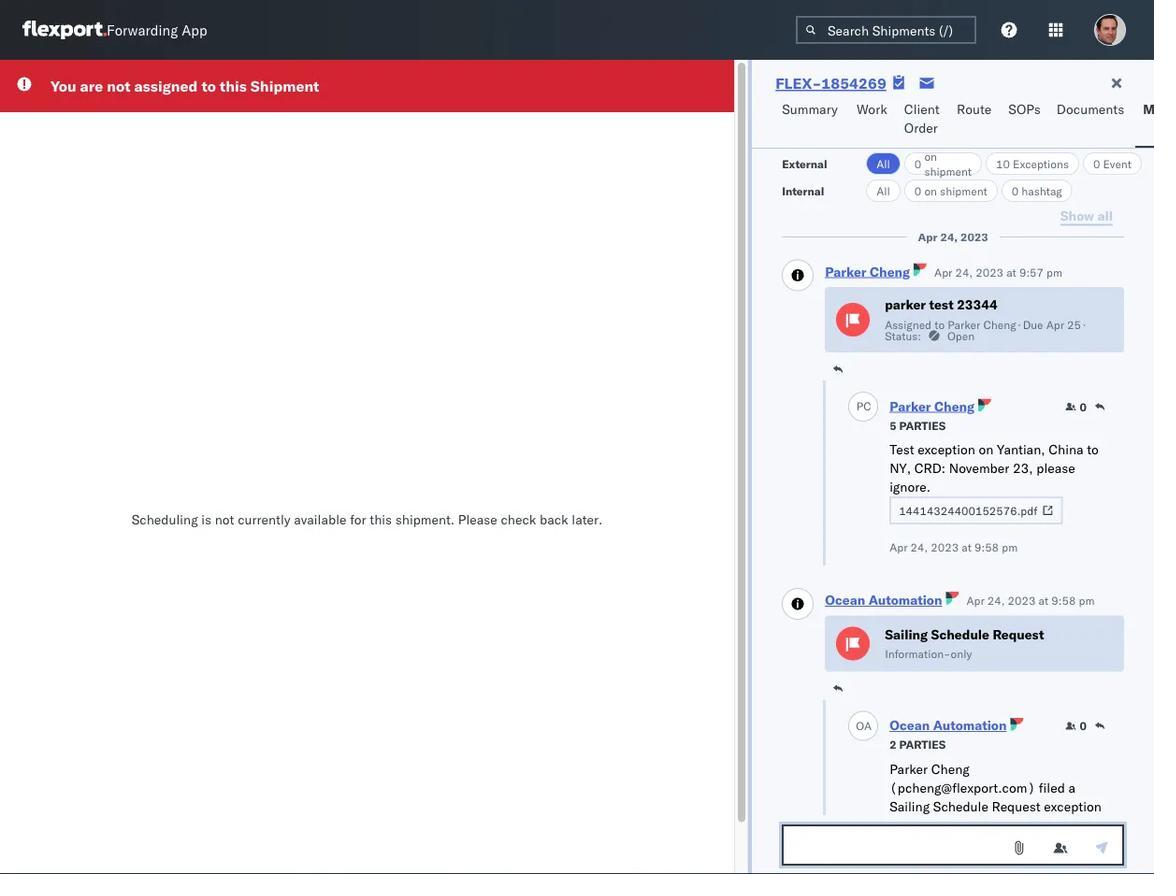 Task type: locate. For each thing, give the bounding box(es) containing it.
1 vertical spatial all button
[[867, 180, 901, 202]]

exception up the crd:
[[918, 442, 976, 459]]

2023
[[961, 231, 989, 245], [976, 266, 1004, 280], [931, 541, 959, 555], [1008, 595, 1036, 609]]

2 vertical spatial pm
[[1079, 595, 1095, 609]]

to down parker test 23344
[[935, 318, 945, 332]]

1 parties from the top
[[900, 419, 946, 433]]

0 vertical spatial this
[[220, 77, 247, 95]]

at for automation
[[1039, 595, 1049, 609]]

2 vertical spatial at
[[1039, 595, 1049, 609]]

1 vertical spatial sailing
[[890, 799, 930, 816]]

0 vertical spatial to
[[202, 77, 216, 95]]

1 vertical spatial at
[[962, 541, 972, 555]]

event
[[1104, 157, 1132, 171]]

this
[[220, 77, 247, 95], [370, 511, 392, 528], [910, 818, 932, 834]]

request inside parker cheng (pcheng@flexport.com) filed a sailing schedule request exception for this shipment on 2023-04-25.
[[992, 799, 1041, 816]]

2
[[890, 739, 897, 753]]

1 horizontal spatial to
[[935, 318, 945, 332]]

cheng up (pcheng@flexport.com) on the right bottom of the page
[[932, 762, 970, 778]]

parties
[[900, 419, 946, 433], [900, 739, 946, 753]]

shipment down order
[[925, 164, 972, 178]]

sailing inside sailing schedule request information-only
[[885, 627, 928, 643]]

24, up 23344
[[956, 266, 973, 280]]

2 vertical spatial to
[[1088, 442, 1099, 459]]

0 vertical spatial shipment
[[925, 164, 972, 178]]

please
[[1037, 461, 1076, 477]]

schedule inside parker cheng (pcheng@flexport.com) filed a sailing schedule request exception for this shipment on 2023-04-25.
[[934, 799, 989, 816]]

0 vertical spatial 0 on shipment
[[915, 149, 972, 178]]

0 horizontal spatial not
[[107, 77, 131, 95]]

ocean automation for the bottom ocean automation button
[[890, 718, 1007, 735]]

1 vertical spatial ocean
[[890, 718, 930, 735]]

0 vertical spatial ocean automation
[[825, 593, 943, 609]]

check
[[501, 511, 537, 528]]

24,
[[941, 231, 958, 245], [956, 266, 973, 280], [911, 541, 928, 555], [988, 595, 1005, 609]]

0 vertical spatial sailing
[[885, 627, 928, 643]]

1 vertical spatial parties
[[900, 739, 946, 753]]

not
[[107, 77, 131, 95], [215, 511, 234, 528]]

this left shipment.
[[370, 511, 392, 528]]

1 0 on shipment from the top
[[915, 149, 972, 178]]

on inside test exception on yantian, china to ny, crd: november 23, please ignore.
[[979, 442, 994, 459]]

0 button up 'china'
[[1066, 400, 1087, 415]]

cheng inside parker cheng (pcheng@flexport.com) filed a sailing schedule request exception for this shipment on 2023-04-25.
[[932, 762, 970, 778]]

parker cheng up parker
[[825, 264, 911, 280]]

0 button up a on the bottom right of the page
[[1066, 720, 1087, 735]]

parker cheng button up 5 parties button
[[890, 399, 975, 415]]

0 vertical spatial 9:58
[[975, 541, 999, 555]]

on up apr 24, 2023
[[925, 184, 938, 198]]

apr 24, 2023
[[918, 231, 989, 245]]

schedule up only
[[932, 627, 990, 643]]

apr
[[918, 231, 938, 245], [935, 266, 953, 280], [1047, 318, 1065, 332], [890, 541, 908, 555], [967, 595, 985, 609]]

parker cheng (pcheng@flexport.com) filed a sailing schedule request exception for this shipment on 2023-04-25.
[[890, 762, 1102, 834]]

parker cheng button
[[825, 264, 911, 280], [890, 399, 975, 415]]

0 horizontal spatial this
[[220, 77, 247, 95]]

1 vertical spatial not
[[215, 511, 234, 528]]

0 on shipment down order
[[915, 149, 972, 178]]

2 parties from the top
[[900, 739, 946, 753]]

information-
[[885, 648, 951, 662]]

this down (pcheng@flexport.com) on the right bottom of the page
[[910, 818, 932, 834]]

pm
[[1047, 266, 1063, 280], [1002, 541, 1018, 555], [1079, 595, 1095, 609]]

o
[[856, 720, 865, 734]]

automation for the bottom ocean automation button
[[934, 718, 1007, 735]]

2 all button from the top
[[867, 180, 901, 202]]

apr up sailing schedule request information-only
[[967, 595, 985, 609]]

2023-
[[1013, 818, 1053, 834]]

automation up the information-
[[869, 593, 943, 609]]

25.
[[1077, 818, 1098, 834]]

0 horizontal spatial exception
[[918, 442, 976, 459]]

0
[[915, 157, 922, 171], [1094, 157, 1101, 171], [915, 184, 922, 198], [1012, 184, 1019, 198], [1080, 400, 1087, 415], [1080, 720, 1087, 734]]

on up november
[[979, 442, 994, 459]]

1 vertical spatial this
[[370, 511, 392, 528]]

0 on shipment up apr 24, 2023
[[915, 184, 988, 198]]

all for internal
[[877, 184, 891, 198]]

ocean automation up the information-
[[825, 593, 943, 609]]

o a
[[856, 720, 872, 734]]

0 horizontal spatial ocean
[[825, 593, 866, 609]]

1 vertical spatial exception
[[1045, 799, 1102, 816]]

1 horizontal spatial this
[[370, 511, 392, 528]]

0 horizontal spatial pm
[[1002, 541, 1018, 555]]

1 vertical spatial 9:58
[[1052, 595, 1076, 609]]

filed
[[1039, 780, 1066, 797]]

None text field
[[782, 825, 1125, 867]]

for down (pcheng@flexport.com) on the right bottom of the page
[[890, 818, 906, 834]]

not right "are"
[[107, 77, 131, 95]]

1 0 button from the top
[[1066, 400, 1087, 415]]

assigned to parker cheng due apr 25
[[885, 318, 1082, 332]]

1 horizontal spatial not
[[215, 511, 234, 528]]

2 horizontal spatial pm
[[1079, 595, 1095, 609]]

for
[[350, 511, 366, 528], [890, 818, 906, 834]]

ocean automation button up '2 parties' button
[[890, 718, 1007, 735]]

parties right 2
[[900, 739, 946, 753]]

0 vertical spatial not
[[107, 77, 131, 95]]

1 vertical spatial automation
[[934, 718, 1007, 735]]

ocean
[[825, 593, 866, 609], [890, 718, 930, 735]]

0 vertical spatial at
[[1007, 266, 1017, 280]]

2 0 on shipment from the top
[[915, 184, 988, 198]]

not right is
[[215, 511, 234, 528]]

0 vertical spatial schedule
[[932, 627, 990, 643]]

parker
[[825, 264, 867, 280], [948, 318, 981, 332], [890, 399, 932, 415], [890, 762, 928, 778]]

apr 24, 2023 at 9:58 pm down '14414324400152576.pdf'
[[890, 541, 1018, 555]]

1 vertical spatial ocean automation
[[890, 718, 1007, 735]]

1 vertical spatial request
[[992, 799, 1041, 816]]

assigned
[[885, 318, 932, 332]]

sailing
[[885, 627, 928, 643], [890, 799, 930, 816]]

0 vertical spatial parties
[[900, 419, 946, 433]]

is
[[201, 511, 212, 528]]

2 horizontal spatial this
[[910, 818, 932, 834]]

0 vertical spatial all button
[[867, 153, 901, 175]]

ocean automation up '2 parties' button
[[890, 718, 1007, 735]]

sailing down (pcheng@flexport.com) on the right bottom of the page
[[890, 799, 930, 816]]

pm for parker test 23344
[[1047, 266, 1063, 280]]

1 vertical spatial for
[[890, 818, 906, 834]]

2023 up 23344
[[976, 266, 1004, 280]]

schedule down (pcheng@flexport.com) on the right bottom of the page
[[934, 799, 989, 816]]

1 vertical spatial schedule
[[934, 799, 989, 816]]

on inside parker cheng (pcheng@flexport.com) filed a sailing schedule request exception for this shipment on 2023-04-25.
[[994, 818, 1009, 834]]

client order button
[[897, 93, 950, 148]]

1 vertical spatial pm
[[1002, 541, 1018, 555]]

9:58
[[975, 541, 999, 555], [1052, 595, 1076, 609]]

2023 down '14414324400152576.pdf'
[[931, 541, 959, 555]]

c
[[864, 400, 872, 414]]

yantian,
[[997, 442, 1046, 459]]

1 vertical spatial all
[[877, 184, 891, 198]]

0 vertical spatial exception
[[918, 442, 976, 459]]

client order
[[905, 101, 940, 136]]

all for external
[[877, 157, 891, 171]]

at up sailing schedule request information-only
[[1039, 595, 1049, 609]]

0 vertical spatial parker cheng
[[825, 264, 911, 280]]

0 horizontal spatial 9:58
[[975, 541, 999, 555]]

1 horizontal spatial at
[[1007, 266, 1017, 280]]

this inside parker cheng (pcheng@flexport.com) filed a sailing schedule request exception for this shipment on 2023-04-25.
[[910, 818, 932, 834]]

1 vertical spatial parker cheng button
[[890, 399, 975, 415]]

ignore.
[[890, 480, 931, 496]]

14414324400152576.pdf
[[899, 504, 1038, 518]]

0 vertical spatial pm
[[1047, 266, 1063, 280]]

ocean automation for top ocean automation button
[[825, 593, 943, 609]]

to right the assigned
[[202, 77, 216, 95]]

2 parties button
[[890, 737, 946, 753]]

at down '14414324400152576.pdf'
[[962, 541, 972, 555]]

0 vertical spatial all
[[877, 157, 891, 171]]

ocean automation
[[825, 593, 943, 609], [890, 718, 1007, 735]]

parties for parker
[[900, 419, 946, 433]]

app
[[182, 21, 207, 39]]

0 horizontal spatial at
[[962, 541, 972, 555]]

0 vertical spatial for
[[350, 511, 366, 528]]

to right 'china'
[[1088, 442, 1099, 459]]

p
[[857, 400, 864, 414]]

0 horizontal spatial for
[[350, 511, 366, 528]]

apr 24, 2023 at 9:58 pm up sailing schedule request information-only
[[967, 595, 1095, 609]]

exception down a on the bottom right of the page
[[1045, 799, 1102, 816]]

parker inside parker cheng (pcheng@flexport.com) filed a sailing schedule request exception for this shipment on 2023-04-25.
[[890, 762, 928, 778]]

1 vertical spatial 0 button
[[1066, 720, 1087, 735]]

1 horizontal spatial pm
[[1047, 266, 1063, 280]]

1 horizontal spatial ocean
[[890, 718, 930, 735]]

24, down "ignore."
[[911, 541, 928, 555]]

on
[[925, 149, 938, 163], [925, 184, 938, 198], [979, 442, 994, 459], [994, 818, 1009, 834]]

apr left 25
[[1047, 318, 1065, 332]]

parties inside 5 parties button
[[900, 419, 946, 433]]

all button
[[867, 153, 901, 175], [867, 180, 901, 202]]

0 button for automation
[[1066, 720, 1087, 735]]

parker cheng button up parker
[[825, 264, 911, 280]]

all button for internal
[[867, 180, 901, 202]]

shipment
[[251, 77, 319, 95]]

2 vertical spatial this
[[910, 818, 932, 834]]

parker cheng
[[825, 264, 911, 280], [890, 399, 975, 415]]

on left 2023-
[[994, 818, 1009, 834]]

1 all from the top
[[877, 157, 891, 171]]

sailing up the information-
[[885, 627, 928, 643]]

cheng
[[870, 264, 911, 280], [984, 318, 1017, 332], [935, 399, 975, 415], [932, 762, 970, 778]]

1 horizontal spatial exception
[[1045, 799, 1102, 816]]

1 vertical spatial apr 24, 2023 at 9:58 pm
[[967, 595, 1095, 609]]

0 vertical spatial request
[[993, 627, 1045, 643]]

at
[[1007, 266, 1017, 280], [962, 541, 972, 555], [1039, 595, 1049, 609]]

at left 9:57 at top
[[1007, 266, 1017, 280]]

parker cheng up 5 parties button
[[890, 399, 975, 415]]

0 event
[[1094, 157, 1132, 171]]

automation
[[869, 593, 943, 609], [934, 718, 1007, 735]]

apr 24, 2023 at 9:57 pm
[[935, 266, 1063, 280]]

2 0 button from the top
[[1066, 720, 1087, 735]]

0 on shipment for 0
[[915, 184, 988, 198]]

schedule inside sailing schedule request information-only
[[932, 627, 990, 643]]

apr up parker test 23344
[[918, 231, 938, 245]]

1 all button from the top
[[867, 153, 901, 175]]

later.
[[572, 511, 603, 528]]

internal
[[782, 184, 825, 198]]

sops button
[[1002, 93, 1050, 148]]

you are not assigned to this shipment
[[51, 77, 319, 95]]

parties inside '2 parties' button
[[900, 739, 946, 753]]

14414324400152576.pdf link
[[899, 504, 1054, 518]]

parties right 5
[[900, 419, 946, 433]]

shipment down (pcheng@flexport.com) on the right bottom of the page
[[936, 818, 991, 834]]

exception inside parker cheng (pcheng@flexport.com) filed a sailing schedule request exception for this shipment on 2023-04-25.
[[1045, 799, 1102, 816]]

ocean automation button
[[825, 593, 943, 609], [890, 718, 1007, 735]]

10 exceptions
[[997, 157, 1069, 171]]

0 vertical spatial automation
[[869, 593, 943, 609]]

1 vertical spatial 0 on shipment
[[915, 184, 988, 198]]

2 vertical spatial shipment
[[936, 818, 991, 834]]

automation up '2 parties' button
[[934, 718, 1007, 735]]

this left shipment
[[220, 77, 247, 95]]

1 horizontal spatial for
[[890, 818, 906, 834]]

at for cheng
[[1007, 266, 1017, 280]]

2 horizontal spatial at
[[1039, 595, 1049, 609]]

5 parties button
[[890, 417, 946, 434]]

ocean automation button up the information-
[[825, 593, 943, 609]]

2 all from the top
[[877, 184, 891, 198]]

0 horizontal spatial to
[[202, 77, 216, 95]]

Search Shipments (/) text field
[[796, 16, 977, 44]]

2 horizontal spatial to
[[1088, 442, 1099, 459]]

shipment up apr 24, 2023
[[941, 184, 988, 198]]

1 horizontal spatial 9:58
[[1052, 595, 1076, 609]]

0 vertical spatial 0 button
[[1066, 400, 1087, 415]]

for right available
[[350, 511, 366, 528]]

to
[[202, 77, 216, 95], [935, 318, 945, 332], [1088, 442, 1099, 459]]

1 vertical spatial shipment
[[941, 184, 988, 198]]

work button
[[850, 93, 897, 148]]



Task type: vqa. For each thing, say whether or not it's contained in the screenshot.
ignore.
yes



Task type: describe. For each thing, give the bounding box(es) containing it.
documents
[[1057, 101, 1125, 117]]

exceptions
[[1013, 157, 1069, 171]]

1 vertical spatial ocean automation button
[[890, 718, 1007, 735]]

cheng down 23344
[[984, 318, 1017, 332]]

china
[[1049, 442, 1084, 459]]

not for are
[[107, 77, 131, 95]]

only
[[951, 648, 973, 662]]

summary
[[782, 101, 838, 117]]

test
[[930, 297, 954, 313]]

shipment for 0
[[941, 184, 988, 198]]

5 parties
[[890, 419, 946, 433]]

sops
[[1009, 101, 1041, 117]]

to inside test exception on yantian, china to ny, crd: november 23, please ignore.
[[1088, 442, 1099, 459]]

all button for external
[[867, 153, 901, 175]]

scheduling is not currently available for this shipment. please check back later.
[[132, 511, 603, 528]]

sailing schedule request information-only
[[885, 627, 1045, 662]]

0 on shipment for 10
[[915, 149, 972, 178]]

available
[[294, 511, 347, 528]]

shipment for 10
[[925, 164, 972, 178]]

24, up apr 24, 2023 at 9:57 pm
[[941, 231, 958, 245]]

route
[[957, 101, 992, 117]]

25
[[1068, 318, 1082, 332]]

1 vertical spatial parker cheng
[[890, 399, 975, 415]]

sailing inside parker cheng (pcheng@flexport.com) filed a sailing schedule request exception for this shipment on 2023-04-25.
[[890, 799, 930, 816]]

on down order
[[925, 149, 938, 163]]

parker
[[885, 297, 926, 313]]

route button
[[950, 93, 1002, 148]]

5
[[890, 419, 897, 433]]

flex-
[[776, 74, 822, 93]]

apr down "ignore."
[[890, 541, 908, 555]]

test
[[890, 442, 915, 459]]

2023 up sailing schedule request information-only
[[1008, 595, 1036, 609]]

hashtag
[[1022, 184, 1063, 198]]

test exception on yantian, china to ny, crd: november 23, please ignore.
[[890, 442, 1099, 496]]

not for is
[[215, 511, 234, 528]]

cheng up 5 parties button
[[935, 399, 975, 415]]

order
[[905, 120, 938, 136]]

you
[[51, 77, 76, 95]]

automation for top ocean automation button
[[869, 593, 943, 609]]

23,
[[1013, 461, 1034, 477]]

currently
[[238, 511, 291, 528]]

status:
[[885, 329, 922, 343]]

due
[[1023, 318, 1044, 332]]

04-
[[1053, 818, 1077, 834]]

10
[[997, 157, 1011, 171]]

(pcheng@flexport.com)
[[890, 780, 1036, 797]]

parties for ocean
[[900, 739, 946, 753]]

work
[[857, 101, 888, 117]]

summary button
[[775, 93, 850, 148]]

1 vertical spatial to
[[935, 318, 945, 332]]

client
[[905, 101, 940, 117]]

2023 up apr 24, 2023 at 9:57 pm
[[961, 231, 989, 245]]

9:57
[[1020, 266, 1044, 280]]

assigned
[[134, 77, 198, 95]]

crd:
[[915, 461, 946, 477]]

back
[[540, 511, 569, 528]]

flexport. image
[[22, 21, 107, 39]]

forwarding app link
[[22, 21, 207, 39]]

flex-1854269 link
[[776, 74, 887, 93]]

exception inside test exception on yantian, china to ny, crd: november 23, please ignore.
[[918, 442, 976, 459]]

for inside parker cheng (pcheng@flexport.com) filed a sailing schedule request exception for this shipment on 2023-04-25.
[[890, 818, 906, 834]]

shipment.
[[396, 511, 455, 528]]

scheduling
[[132, 511, 198, 528]]

request inside sailing schedule request information-only
[[993, 627, 1045, 643]]

cheng up parker
[[870, 264, 911, 280]]

ny,
[[890, 461, 911, 477]]

november
[[950, 461, 1010, 477]]

are
[[80, 77, 103, 95]]

forwarding
[[107, 21, 178, 39]]

0 vertical spatial parker cheng button
[[825, 264, 911, 280]]

pm for sailing schedule request
[[1079, 595, 1095, 609]]

documents button
[[1050, 93, 1136, 148]]

2 parties
[[890, 739, 946, 753]]

flex-1854269
[[776, 74, 887, 93]]

0 vertical spatial ocean automation button
[[825, 593, 943, 609]]

0 button for cheng
[[1066, 400, 1087, 415]]

parker test 23344
[[885, 297, 998, 313]]

open
[[948, 329, 975, 343]]

1854269
[[822, 74, 887, 93]]

forwarding app
[[107, 21, 207, 39]]

24, up sailing schedule request information-only
[[988, 595, 1005, 609]]

0 vertical spatial apr 24, 2023 at 9:58 pm
[[890, 541, 1018, 555]]

0 vertical spatial ocean
[[825, 593, 866, 609]]

a
[[1069, 780, 1076, 797]]

please
[[458, 511, 498, 528]]

a
[[865, 720, 872, 734]]

0 hashtag
[[1012, 184, 1063, 198]]

p c
[[857, 400, 872, 414]]

apr up test at the right
[[935, 266, 953, 280]]

external
[[782, 157, 828, 171]]

shipment inside parker cheng (pcheng@flexport.com) filed a sailing schedule request exception for this shipment on 2023-04-25.
[[936, 818, 991, 834]]

23344
[[957, 297, 998, 313]]



